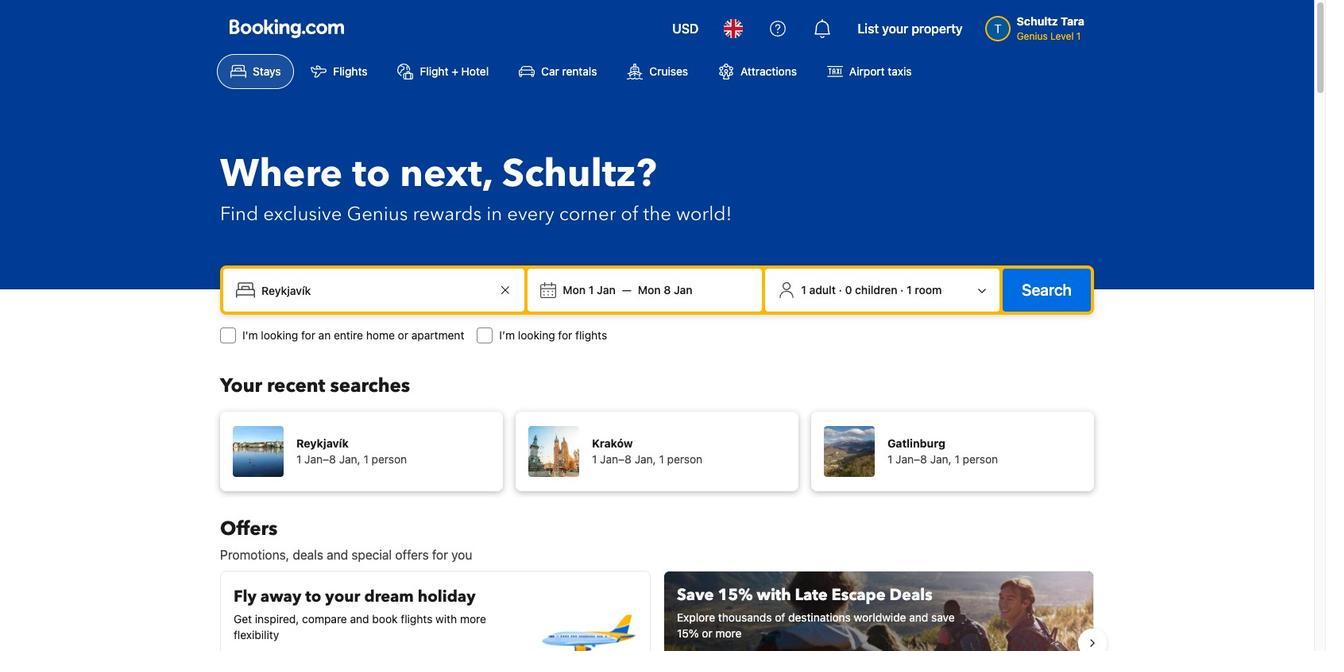 Task type: locate. For each thing, give the bounding box(es) containing it.
with down holiday
[[436, 612, 457, 626]]

for
[[301, 328, 316, 342], [558, 328, 573, 342], [432, 548, 448, 562]]

your
[[883, 21, 909, 36], [325, 586, 361, 607]]

jan–8 down gatlinburg
[[896, 452, 928, 466]]

· left 0
[[839, 283, 843, 297]]

0 vertical spatial more
[[460, 612, 486, 626]]

home
[[366, 328, 395, 342]]

1 vertical spatial flights
[[401, 612, 433, 626]]

1 looking from the left
[[261, 328, 298, 342]]

stays
[[253, 64, 281, 78]]

to
[[352, 148, 391, 200], [305, 586, 321, 607]]

reykjavík
[[297, 436, 349, 450]]

0 horizontal spatial flights
[[401, 612, 433, 626]]

3 jan–8 from the left
[[896, 452, 928, 466]]

1 vertical spatial your
[[325, 586, 361, 607]]

more
[[460, 612, 486, 626], [716, 626, 742, 640]]

person inside kraków 1 jan–8 jan, 1 person
[[667, 452, 703, 466]]

2 looking from the left
[[518, 328, 555, 342]]

genius down schultz at the top of the page
[[1017, 30, 1048, 42]]

0 horizontal spatial jan–8
[[305, 452, 336, 466]]

1 horizontal spatial of
[[775, 611, 786, 624]]

+
[[452, 64, 459, 78]]

1 horizontal spatial person
[[667, 452, 703, 466]]

1 horizontal spatial for
[[432, 548, 448, 562]]

1 horizontal spatial jan,
[[635, 452, 656, 466]]

1 vertical spatial or
[[702, 626, 713, 640]]

or
[[398, 328, 409, 342], [702, 626, 713, 640]]

jan–8 inside reykjavík 1 jan–8 jan, 1 person
[[305, 452, 336, 466]]

1 horizontal spatial your
[[883, 21, 909, 36]]

dream
[[364, 586, 414, 607]]

airport taxis
[[850, 64, 912, 78]]

jan–8 down reykjavík
[[305, 452, 336, 466]]

1 horizontal spatial to
[[352, 148, 391, 200]]

person for kraków 1 jan–8 jan, 1 person
[[667, 452, 703, 466]]

adult
[[810, 283, 836, 297]]

1 horizontal spatial and
[[350, 612, 369, 626]]

mon left 8
[[638, 283, 661, 297]]

or right home
[[398, 328, 409, 342]]

0 horizontal spatial ·
[[839, 283, 843, 297]]

1 horizontal spatial ·
[[901, 283, 904, 297]]

flights down mon 1 jan button
[[576, 328, 607, 342]]

of
[[621, 201, 639, 227], [775, 611, 786, 624]]

15% up thousands
[[718, 584, 753, 606]]

for for flights
[[558, 328, 573, 342]]

jan, for reykjavík
[[339, 452, 361, 466]]

1 jan, from the left
[[339, 452, 361, 466]]

1 horizontal spatial with
[[757, 584, 791, 606]]

0 vertical spatial or
[[398, 328, 409, 342]]

your inside fly away to your dream holiday get inspired, compare and book flights with more flexibility
[[325, 586, 361, 607]]

inspired,
[[255, 612, 299, 626]]

more down holiday
[[460, 612, 486, 626]]

0 vertical spatial of
[[621, 201, 639, 227]]

0 horizontal spatial for
[[301, 328, 316, 342]]

genius
[[1017, 30, 1048, 42], [347, 201, 408, 227]]

deals
[[293, 548, 324, 562]]

late
[[795, 584, 828, 606]]

jan–8 inside kraków 1 jan–8 jan, 1 person
[[600, 452, 632, 466]]

0 horizontal spatial or
[[398, 328, 409, 342]]

with up thousands
[[757, 584, 791, 606]]

0 horizontal spatial to
[[305, 586, 321, 607]]

looking right the i'm on the left of page
[[518, 328, 555, 342]]

of left the at the top of the page
[[621, 201, 639, 227]]

person inside reykjavík 1 jan–8 jan, 1 person
[[372, 452, 407, 466]]

flights inside fly away to your dream holiday get inspired, compare and book flights with more flexibility
[[401, 612, 433, 626]]

more down thousands
[[716, 626, 742, 640]]

2 person from the left
[[667, 452, 703, 466]]

schultz
[[1017, 14, 1059, 28]]

flights right book
[[401, 612, 433, 626]]

list
[[858, 21, 879, 36]]

rewards
[[413, 201, 482, 227]]

schultz tara genius level 1
[[1017, 14, 1085, 42]]

1 jan–8 from the left
[[305, 452, 336, 466]]

1
[[1077, 30, 1082, 42], [589, 283, 594, 297], [801, 283, 807, 297], [907, 283, 912, 297], [297, 452, 302, 466], [364, 452, 369, 466], [592, 452, 597, 466], [659, 452, 664, 466], [888, 452, 893, 466], [955, 452, 960, 466]]

or down explore
[[702, 626, 713, 640]]

and inside save 15% with late escape deals explore thousands of destinations worldwide and save 15% or more
[[910, 611, 929, 624]]

mon
[[563, 283, 586, 297], [638, 283, 661, 297]]

attractions link
[[705, 54, 811, 89]]

0 horizontal spatial jan
[[597, 283, 616, 297]]

in
[[487, 201, 503, 227]]

0 horizontal spatial of
[[621, 201, 639, 227]]

for down mon 1 jan button
[[558, 328, 573, 342]]

1 horizontal spatial jan
[[674, 283, 693, 297]]

1 vertical spatial 15%
[[677, 626, 699, 640]]

2 mon from the left
[[638, 283, 661, 297]]

airport taxis link
[[814, 54, 926, 89]]

jan right 8
[[674, 283, 693, 297]]

· right children
[[901, 283, 904, 297]]

region
[[207, 564, 1107, 651]]

—
[[622, 283, 632, 297]]

0 horizontal spatial more
[[460, 612, 486, 626]]

jan–8 inside gatlinburg 1 jan–8 jan, 1 person
[[896, 452, 928, 466]]

2 jan from the left
[[674, 283, 693, 297]]

1 person from the left
[[372, 452, 407, 466]]

explore
[[677, 611, 716, 624]]

jan, inside gatlinburg 1 jan–8 jan, 1 person
[[931, 452, 952, 466]]

1 jan from the left
[[597, 283, 616, 297]]

next,
[[400, 148, 493, 200]]

15% down explore
[[677, 626, 699, 640]]

mon 1 jan button
[[557, 276, 622, 304]]

2 horizontal spatial for
[[558, 328, 573, 342]]

1 vertical spatial to
[[305, 586, 321, 607]]

list your property
[[858, 21, 963, 36]]

rentals
[[562, 64, 597, 78]]

mon 1 jan — mon 8 jan
[[563, 283, 693, 297]]

looking for i'm
[[518, 328, 555, 342]]

1 horizontal spatial more
[[716, 626, 742, 640]]

0 horizontal spatial looking
[[261, 328, 298, 342]]

save
[[677, 584, 714, 606]]

0 vertical spatial with
[[757, 584, 791, 606]]

0 horizontal spatial person
[[372, 452, 407, 466]]

0 horizontal spatial genius
[[347, 201, 408, 227]]

2 horizontal spatial person
[[963, 452, 999, 466]]

0 horizontal spatial your
[[325, 586, 361, 607]]

jan–8 for reykjavík
[[305, 452, 336, 466]]

jan
[[597, 283, 616, 297], [674, 283, 693, 297]]

1 vertical spatial more
[[716, 626, 742, 640]]

or inside save 15% with late escape deals explore thousands of destinations worldwide and save 15% or more
[[702, 626, 713, 640]]

your right list
[[883, 21, 909, 36]]

1 vertical spatial with
[[436, 612, 457, 626]]

1 mon from the left
[[563, 283, 586, 297]]

0 horizontal spatial with
[[436, 612, 457, 626]]

2 horizontal spatial jan,
[[931, 452, 952, 466]]

0 horizontal spatial jan,
[[339, 452, 361, 466]]

booking.com image
[[230, 19, 344, 38]]

to left "next,"
[[352, 148, 391, 200]]

your up "compare"
[[325, 586, 361, 607]]

for left you
[[432, 548, 448, 562]]

person for gatlinburg 1 jan–8 jan, 1 person
[[963, 452, 999, 466]]

1 · from the left
[[839, 283, 843, 297]]

fly away to your dream holiday image
[[539, 584, 638, 651]]

1 horizontal spatial 15%
[[718, 584, 753, 606]]

person
[[372, 452, 407, 466], [667, 452, 703, 466], [963, 452, 999, 466]]

8
[[664, 283, 671, 297]]

looking
[[261, 328, 298, 342], [518, 328, 555, 342]]

jan, for gatlinburg
[[931, 452, 952, 466]]

and right deals
[[327, 548, 348, 562]]

1 horizontal spatial looking
[[518, 328, 555, 342]]

0 horizontal spatial mon
[[563, 283, 586, 297]]

1 horizontal spatial genius
[[1017, 30, 1048, 42]]

corner
[[559, 201, 616, 227]]

looking right the i'm
[[261, 328, 298, 342]]

3 person from the left
[[963, 452, 999, 466]]

with
[[757, 584, 791, 606], [436, 612, 457, 626]]

to up "compare"
[[305, 586, 321, 607]]

children
[[855, 283, 898, 297]]

1 vertical spatial genius
[[347, 201, 408, 227]]

for left an
[[301, 328, 316, 342]]

jan–8 down the kraków
[[600, 452, 632, 466]]

2 jan–8 from the left
[[600, 452, 632, 466]]

genius left rewards
[[347, 201, 408, 227]]

0 horizontal spatial and
[[327, 548, 348, 562]]

0 vertical spatial your
[[883, 21, 909, 36]]

1 vertical spatial of
[[775, 611, 786, 624]]

and left book
[[350, 612, 369, 626]]

of right thousands
[[775, 611, 786, 624]]

3 jan, from the left
[[931, 452, 952, 466]]

flights
[[576, 328, 607, 342], [401, 612, 433, 626]]

and down deals
[[910, 611, 929, 624]]

genius inside where to next, schultz? find exclusive genius rewards in every corner of the world!
[[347, 201, 408, 227]]

genius inside schultz tara genius level 1
[[1017, 30, 1048, 42]]

taxis
[[888, 64, 912, 78]]

1 horizontal spatial jan–8
[[600, 452, 632, 466]]

away
[[261, 586, 301, 607]]

0 vertical spatial to
[[352, 148, 391, 200]]

1 horizontal spatial flights
[[576, 328, 607, 342]]

1 horizontal spatial mon
[[638, 283, 661, 297]]

jan left —
[[597, 283, 616, 297]]

jan, inside kraków 1 jan–8 jan, 1 person
[[635, 452, 656, 466]]

2 horizontal spatial and
[[910, 611, 929, 624]]

mon up i'm looking for flights
[[563, 283, 586, 297]]

flights link
[[298, 54, 381, 89]]

destinations
[[789, 611, 851, 624]]

·
[[839, 283, 843, 297], [901, 283, 904, 297]]

jan–8 for gatlinburg
[[896, 452, 928, 466]]

person inside gatlinburg 1 jan–8 jan, 1 person
[[963, 452, 999, 466]]

15%
[[718, 584, 753, 606], [677, 626, 699, 640]]

2 jan, from the left
[[635, 452, 656, 466]]

2 horizontal spatial jan–8
[[896, 452, 928, 466]]

and
[[327, 548, 348, 562], [910, 611, 929, 624], [350, 612, 369, 626]]

jan–8
[[305, 452, 336, 466], [600, 452, 632, 466], [896, 452, 928, 466]]

1 horizontal spatial or
[[702, 626, 713, 640]]

jan, inside reykjavík 1 jan–8 jan, 1 person
[[339, 452, 361, 466]]

i'm looking for flights
[[500, 328, 607, 342]]

0 vertical spatial genius
[[1017, 30, 1048, 42]]



Task type: describe. For each thing, give the bounding box(es) containing it.
i'm
[[242, 328, 258, 342]]

region containing save 15% with late escape deals
[[207, 564, 1107, 651]]

gatlinburg 1 jan–8 jan, 1 person
[[888, 436, 999, 466]]

find
[[220, 201, 259, 227]]

group of friends hiking on a sunny day in the mountains image
[[665, 572, 1094, 651]]

property
[[912, 21, 963, 36]]

reykjavík 1 jan–8 jan, 1 person
[[297, 436, 407, 466]]

list your property link
[[848, 10, 973, 48]]

usd button
[[663, 10, 709, 48]]

book
[[372, 612, 398, 626]]

with inside fly away to your dream holiday get inspired, compare and book flights with more flexibility
[[436, 612, 457, 626]]

flight
[[420, 64, 449, 78]]

car rentals link
[[506, 54, 611, 89]]

for inside offers promotions, deals and special offers for you
[[432, 548, 448, 562]]

car
[[541, 64, 559, 78]]

0 vertical spatial flights
[[576, 328, 607, 342]]

offers
[[220, 516, 278, 542]]

person for reykjavík 1 jan–8 jan, 1 person
[[372, 452, 407, 466]]

apartment
[[412, 328, 465, 342]]

airport
[[850, 64, 885, 78]]

save
[[932, 611, 955, 624]]

i'm
[[500, 328, 515, 342]]

your account menu schultz tara genius level 1 element
[[985, 7, 1091, 44]]

fly
[[234, 586, 257, 607]]

holiday
[[418, 586, 476, 607]]

schultz?
[[502, 148, 657, 200]]

exclusive
[[263, 201, 342, 227]]

offers
[[395, 548, 429, 562]]

jan–8 for kraków
[[600, 452, 632, 466]]

promotions,
[[220, 548, 289, 562]]

compare
[[302, 612, 347, 626]]

cruises link
[[614, 54, 702, 89]]

1 inside schultz tara genius level 1
[[1077, 30, 1082, 42]]

and inside fly away to your dream holiday get inspired, compare and book flights with more flexibility
[[350, 612, 369, 626]]

deals
[[890, 584, 933, 606]]

kraków
[[592, 436, 633, 450]]

flight + hotel link
[[384, 54, 502, 89]]

worldwide
[[854, 611, 907, 624]]

search button
[[1003, 269, 1091, 312]]

search
[[1022, 281, 1072, 299]]

you
[[452, 548, 472, 562]]

attractions
[[741, 64, 797, 78]]

0
[[845, 283, 853, 297]]

jan, for kraków
[[635, 452, 656, 466]]

special
[[352, 548, 392, 562]]

looking for i'm
[[261, 328, 298, 342]]

your
[[220, 373, 262, 399]]

level
[[1051, 30, 1074, 42]]

stays link
[[217, 54, 294, 89]]

more inside save 15% with late escape deals explore thousands of destinations worldwide and save 15% or more
[[716, 626, 742, 640]]

cruises
[[650, 64, 688, 78]]

the
[[644, 201, 672, 227]]

get
[[234, 612, 252, 626]]

hotel
[[462, 64, 489, 78]]

tara
[[1061, 14, 1085, 28]]

usd
[[673, 21, 699, 36]]

0 vertical spatial 15%
[[718, 584, 753, 606]]

flight + hotel
[[420, 64, 489, 78]]

and inside offers promotions, deals and special offers for you
[[327, 548, 348, 562]]

offers promotions, deals and special offers for you
[[220, 516, 472, 562]]

kraków 1 jan–8 jan, 1 person
[[592, 436, 703, 466]]

searches
[[330, 373, 410, 399]]

where to next, schultz? find exclusive genius rewards in every corner of the world!
[[220, 148, 732, 227]]

room
[[915, 283, 942, 297]]

of inside save 15% with late escape deals explore thousands of destinations worldwide and save 15% or more
[[775, 611, 786, 624]]

1 adult · 0 children · 1 room
[[801, 283, 942, 297]]

i'm looking for an entire home or apartment
[[242, 328, 465, 342]]

1 adult · 0 children · 1 room button
[[772, 275, 994, 305]]

Where are you going? field
[[255, 276, 496, 304]]

an
[[319, 328, 331, 342]]

your inside 'link'
[[883, 21, 909, 36]]

2 · from the left
[[901, 283, 904, 297]]

flights
[[333, 64, 368, 78]]

save 15% with late escape deals explore thousands of destinations worldwide and save 15% or more
[[677, 584, 955, 640]]

escape
[[832, 584, 886, 606]]

flexibility
[[234, 628, 279, 642]]

world!
[[676, 201, 732, 227]]

more inside fly away to your dream holiday get inspired, compare and book flights with more flexibility
[[460, 612, 486, 626]]

0 horizontal spatial 15%
[[677, 626, 699, 640]]

where
[[220, 148, 343, 200]]

of inside where to next, schultz? find exclusive genius rewards in every corner of the world!
[[621, 201, 639, 227]]

mon 8 jan button
[[632, 276, 699, 304]]

with inside save 15% with late escape deals explore thousands of destinations worldwide and save 15% or more
[[757, 584, 791, 606]]

your recent searches
[[220, 373, 410, 399]]

entire
[[334, 328, 363, 342]]

fly away to your dream holiday get inspired, compare and book flights with more flexibility
[[234, 586, 486, 642]]

to inside where to next, schultz? find exclusive genius rewards in every corner of the world!
[[352, 148, 391, 200]]

for for an
[[301, 328, 316, 342]]

recent
[[267, 373, 326, 399]]

to inside fly away to your dream holiday get inspired, compare and book flights with more flexibility
[[305, 586, 321, 607]]

car rentals
[[541, 64, 597, 78]]

gatlinburg
[[888, 436, 946, 450]]

every
[[507, 201, 555, 227]]

thousands
[[719, 611, 772, 624]]



Task type: vqa. For each thing, say whether or not it's contained in the screenshot.
Can
no



